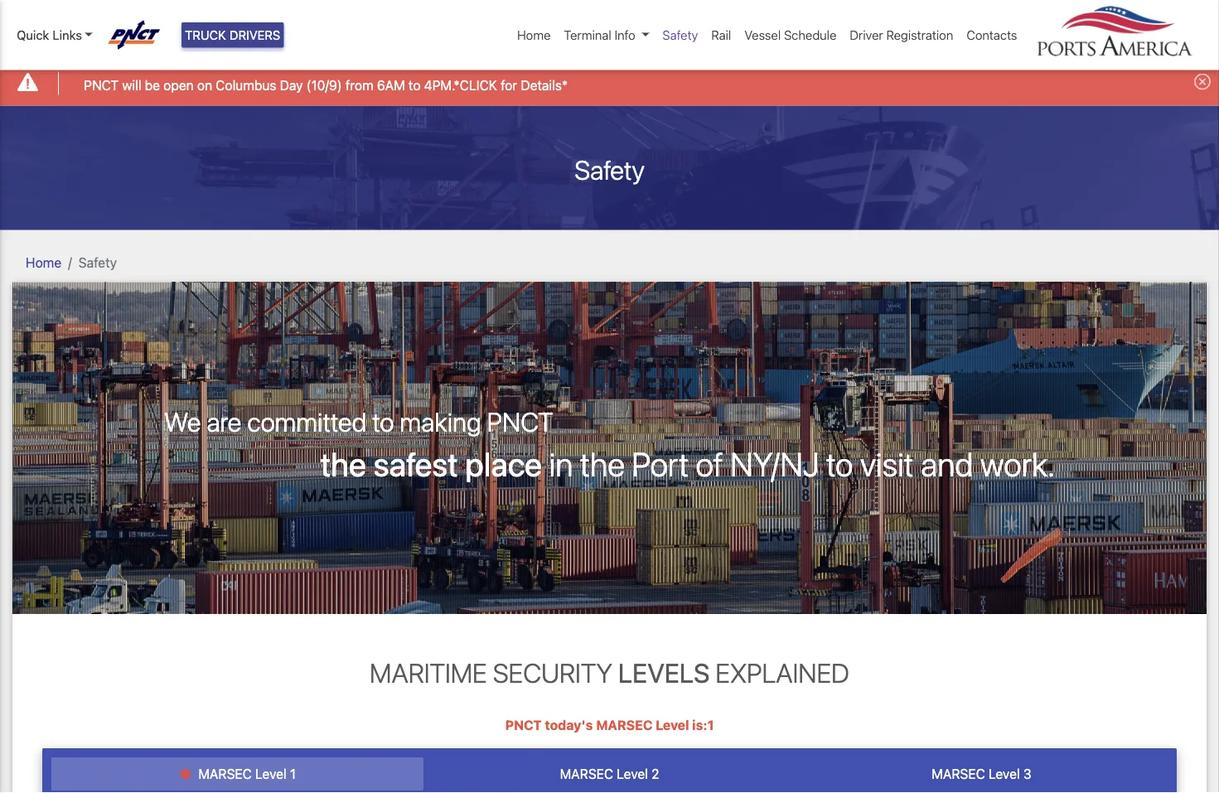 Task type: describe. For each thing, give the bounding box(es) containing it.
maritime
[[370, 657, 487, 688]]

day
[[280, 77, 303, 93]]

are
[[207, 406, 241, 437]]

marsec for marsec level 2
[[560, 766, 613, 782]]

contacts
[[967, 28, 1017, 42]]

pnct will be open on columbus day (10/9) from 6am to 4pm.*click for details*
[[84, 77, 568, 93]]

6am
[[377, 77, 405, 93]]

terminal info link
[[557, 19, 656, 51]]

vessel schedule
[[744, 28, 837, 42]]

links
[[53, 28, 82, 42]]

will
[[122, 77, 141, 93]]

in
[[549, 444, 573, 483]]

2 the from the left
[[580, 444, 625, 483]]

registration
[[886, 28, 953, 42]]

pnct will be open on columbus day (10/9) from 6am to 4pm.*click for details* link
[[84, 75, 568, 95]]

contacts link
[[960, 19, 1024, 51]]

level left is:1
[[656, 717, 689, 733]]

levels
[[618, 657, 710, 688]]

marsec for marsec level 3
[[932, 766, 985, 782]]

marsec level 2
[[560, 766, 659, 782]]

marsec level 3
[[932, 766, 1031, 782]]

visit
[[860, 444, 914, 483]]

3
[[1023, 766, 1031, 782]]

1 vertical spatial home link
[[26, 254, 61, 270]]

security
[[493, 657, 612, 688]]

pnct for pnct today's marsec level is:1
[[505, 717, 542, 733]]

quick
[[17, 28, 49, 42]]

2
[[651, 766, 659, 782]]

2 horizontal spatial safety
[[662, 28, 698, 42]]

truck drivers link
[[182, 22, 284, 48]]

explained
[[716, 657, 849, 688]]

maritime security levels explained
[[370, 657, 849, 688]]

be
[[145, 77, 160, 93]]

info
[[615, 28, 635, 42]]

vessel
[[744, 28, 781, 42]]

columbus
[[216, 77, 276, 93]]

marsec level 1 link
[[52, 758, 424, 791]]

to inside alert
[[409, 77, 421, 93]]

truck
[[185, 28, 226, 42]]

1 horizontal spatial safety
[[575, 154, 645, 185]]

making
[[400, 406, 481, 437]]

terminal info
[[564, 28, 635, 42]]

we are committed to making pnct the safest place in the port of ny/nj to visit and work.
[[164, 406, 1055, 483]]

is:1
[[692, 717, 714, 733]]

1 horizontal spatial home
[[517, 28, 551, 42]]

4pm.*click
[[424, 77, 497, 93]]

from
[[345, 77, 373, 93]]

(10/9)
[[306, 77, 342, 93]]

quick links link
[[17, 26, 93, 44]]

vessel schedule link
[[738, 19, 843, 51]]

marsec level 1
[[195, 766, 296, 782]]

safest
[[373, 444, 458, 483]]

marsec level 3 link
[[796, 758, 1167, 791]]

details*
[[521, 77, 568, 93]]

today's
[[545, 717, 593, 733]]



Task type: vqa. For each thing, say whether or not it's contained in the screenshot.
right the
yes



Task type: locate. For each thing, give the bounding box(es) containing it.
driver registration link
[[843, 19, 960, 51]]

home
[[517, 28, 551, 42], [26, 254, 61, 270]]

driver registration
[[850, 28, 953, 42]]

1 vertical spatial to
[[372, 406, 394, 437]]

tab list containing marsec level 1
[[42, 748, 1177, 793]]

and
[[921, 444, 973, 483]]

2 vertical spatial pnct
[[505, 717, 542, 733]]

2 vertical spatial safety
[[78, 254, 117, 270]]

1 the from the left
[[321, 444, 366, 483]]

rail link
[[705, 19, 738, 51]]

to left "visit"
[[826, 444, 853, 483]]

1 horizontal spatial home link
[[511, 19, 557, 51]]

truck drivers
[[185, 28, 280, 42]]

0 horizontal spatial home link
[[26, 254, 61, 270]]

marsec level 2 link
[[424, 758, 796, 791]]

to up safest
[[372, 406, 394, 437]]

1 vertical spatial pnct
[[487, 406, 553, 437]]

pnct inside alert
[[84, 77, 119, 93]]

1 vertical spatial safety
[[575, 154, 645, 185]]

to right 6am at the left of page
[[409, 77, 421, 93]]

home link
[[511, 19, 557, 51], [26, 254, 61, 270]]

we
[[164, 406, 201, 437]]

pnct inside we are committed to making pnct the safest place in the port of ny/nj to visit and work.
[[487, 406, 553, 437]]

marsec left 1 at the left bottom of page
[[198, 766, 252, 782]]

of
[[696, 444, 723, 483]]

place
[[465, 444, 542, 483]]

for
[[501, 77, 517, 93]]

open
[[163, 77, 194, 93]]

pnct
[[84, 77, 119, 93], [487, 406, 553, 437], [505, 717, 542, 733]]

the down the committed
[[321, 444, 366, 483]]

pnct left today's
[[505, 717, 542, 733]]

pnct for pnct will be open on columbus day (10/9) from 6am to 4pm.*click for details*
[[84, 77, 119, 93]]

level left 3
[[989, 766, 1020, 782]]

marsec down today's
[[560, 766, 613, 782]]

drivers
[[229, 28, 280, 42]]

port
[[632, 444, 689, 483]]

1 vertical spatial home
[[26, 254, 61, 270]]

quick links
[[17, 28, 82, 42]]

level for marsec level 1
[[255, 766, 286, 782]]

pnct will be open on columbus day (10/9) from 6am to 4pm.*click for details* alert
[[0, 61, 1219, 106]]

level left 2
[[617, 766, 648, 782]]

ny/nj
[[730, 444, 819, 483]]

schedule
[[784, 28, 837, 42]]

committed
[[247, 406, 367, 437]]

work.
[[980, 444, 1055, 483]]

level left 1 at the left bottom of page
[[255, 766, 286, 782]]

1 horizontal spatial the
[[580, 444, 625, 483]]

0 horizontal spatial home
[[26, 254, 61, 270]]

rail
[[711, 28, 731, 42]]

safety link
[[656, 19, 705, 51]]

level for marsec level 3
[[989, 766, 1020, 782]]

to
[[409, 77, 421, 93], [372, 406, 394, 437], [826, 444, 853, 483]]

0 vertical spatial to
[[409, 77, 421, 93]]

on
[[197, 77, 212, 93]]

0 horizontal spatial the
[[321, 444, 366, 483]]

level for marsec level 2
[[617, 766, 648, 782]]

the right in
[[580, 444, 625, 483]]

driver
[[850, 28, 883, 42]]

close image
[[1194, 73, 1211, 90]]

terminal
[[564, 28, 611, 42]]

marsec
[[596, 717, 653, 733], [198, 766, 252, 782], [560, 766, 613, 782], [932, 766, 985, 782]]

pnct today's marsec level is:1
[[505, 717, 714, 733]]

level
[[656, 717, 689, 733], [255, 766, 286, 782], [617, 766, 648, 782], [989, 766, 1020, 782]]

0 vertical spatial pnct
[[84, 77, 119, 93]]

2 horizontal spatial to
[[826, 444, 853, 483]]

tab list
[[42, 748, 1177, 793]]

2 vertical spatial to
[[826, 444, 853, 483]]

0 vertical spatial home link
[[511, 19, 557, 51]]

pnct up place at left bottom
[[487, 406, 553, 437]]

0 vertical spatial home
[[517, 28, 551, 42]]

0 horizontal spatial safety
[[78, 254, 117, 270]]

0 horizontal spatial to
[[372, 406, 394, 437]]

safety
[[662, 28, 698, 42], [575, 154, 645, 185], [78, 254, 117, 270]]

marsec left 3
[[932, 766, 985, 782]]

1
[[290, 766, 296, 782]]

pnct left will
[[84, 77, 119, 93]]

marsec up marsec level 2 link
[[596, 717, 653, 733]]

marsec for marsec level 1
[[198, 766, 252, 782]]

0 vertical spatial safety
[[662, 28, 698, 42]]

1 horizontal spatial to
[[409, 77, 421, 93]]

the
[[321, 444, 366, 483], [580, 444, 625, 483]]



